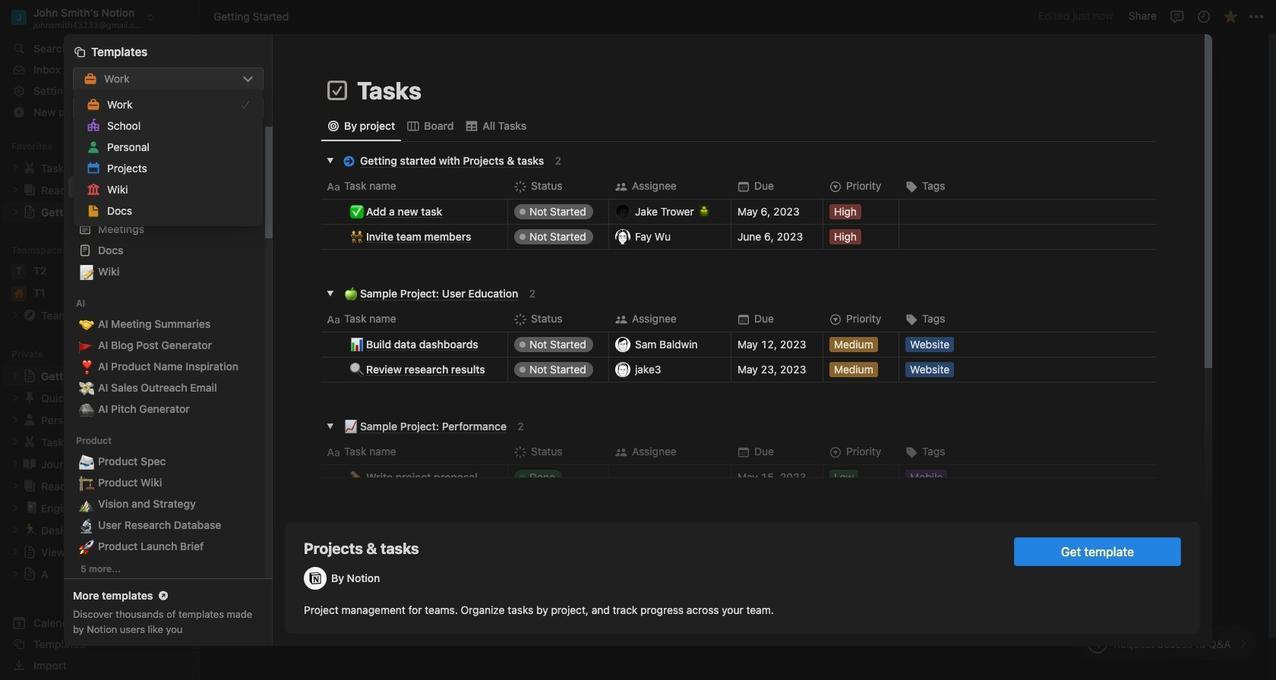 Task type: describe. For each thing, give the bounding box(es) containing it.
🔬 image
[[79, 516, 94, 536]]

💸 image
[[79, 379, 94, 398]]

🪨 image
[[79, 400, 94, 420]]

🚀 image
[[79, 538, 94, 557]]

👋 image
[[467, 165, 482, 185]]

❣️ image
[[79, 357, 94, 377]]

👉 image
[[467, 475, 482, 495]]

🚩 image
[[79, 336, 94, 356]]

favorited image
[[1223, 9, 1238, 24]]

comments image
[[1170, 9, 1185, 24]]

🏗 image
[[79, 474, 94, 493]]

updates image
[[1197, 9, 1212, 24]]



Task type: locate. For each thing, give the bounding box(es) containing it.
Search templates text field
[[100, 103, 256, 115]]

📨 image
[[79, 452, 94, 472]]

⛰️ image
[[79, 495, 94, 515]]

page icon image
[[325, 78, 350, 102]]

📝 image
[[79, 262, 94, 282]]



Task type: vqa. For each thing, say whether or not it's contained in the screenshot.
2nd group from the top
no



